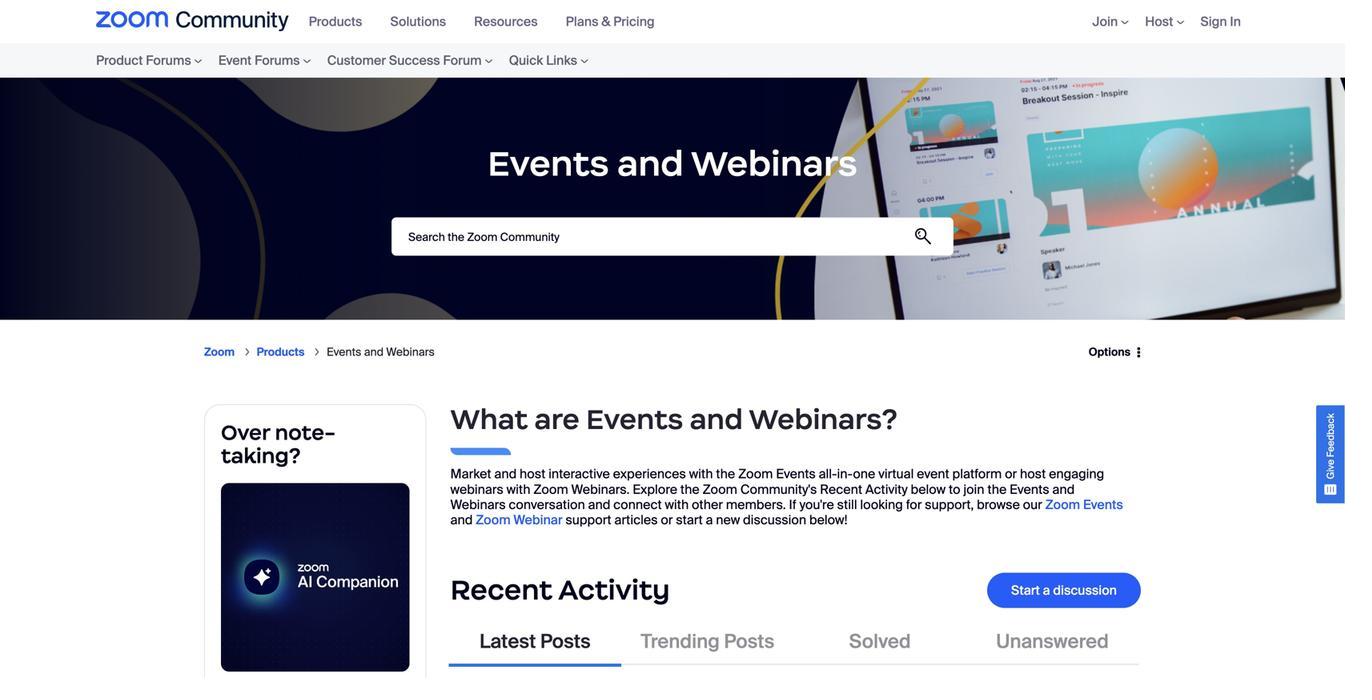 Task type: describe. For each thing, give the bounding box(es) containing it.
events inside zoom events and zoom webinar support articles or start a new discussion below!
[[1084, 497, 1124, 513]]

customer success forum link
[[319, 43, 501, 78]]

product forums link
[[96, 43, 210, 78]]

sign in link
[[1201, 13, 1241, 30]]

zoom events and zoom webinar support articles or start a new discussion below!
[[451, 497, 1124, 529]]

host link
[[1146, 13, 1185, 30]]

products inside menu bar
[[309, 13, 362, 30]]

resources
[[474, 13, 538, 30]]

for
[[906, 497, 922, 513]]

you're
[[800, 497, 834, 513]]

all-
[[819, 466, 837, 483]]

over
[[221, 420, 270, 446]]

to
[[949, 481, 961, 498]]

start
[[1012, 582, 1040, 599]]

products inside list
[[257, 345, 305, 360]]

recent activity
[[451, 573, 670, 608]]

experiences
[[613, 466, 686, 483]]

event
[[218, 52, 252, 69]]

connect
[[614, 497, 662, 513]]

solutions link
[[390, 13, 458, 30]]

community's
[[741, 481, 817, 498]]

and inside zoom events and zoom webinar support articles or start a new discussion below!
[[451, 512, 473, 529]]

0 vertical spatial webinars
[[691, 142, 858, 185]]

or inside zoom events and zoom webinar support articles or start a new discussion below!
[[661, 512, 673, 529]]

note-
[[275, 420, 336, 446]]

new
[[716, 512, 740, 529]]

1 vertical spatial a
[[1043, 582, 1051, 599]]

host
[[1146, 13, 1174, 30]]

posts for latest posts
[[541, 629, 591, 654]]

with left other
[[665, 497, 689, 513]]

or inside market and host interactive experiences with the zoom events all-in-one virtual event platform or host engaging webinars with zoom webinars. explore the zoom community's recent activity below to join the events and webinars conversation and connect with other members. if you're still looking for support, browse our
[[1005, 466, 1017, 483]]

activity inside market and host interactive experiences with the zoom events all-in-one virtual event platform or host engaging webinars with zoom webinars. explore the zoom community's recent activity below to join the events and webinars conversation and connect with other members. if you're still looking for support, browse our
[[866, 481, 908, 498]]

are
[[535, 402, 580, 437]]

start a discussion
[[1012, 582, 1117, 599]]

forum
[[443, 52, 482, 69]]

taking?
[[221, 443, 301, 469]]

explore
[[633, 481, 678, 498]]

quick links link
[[501, 43, 597, 78]]

resources link
[[474, 13, 550, 30]]

product
[[96, 52, 143, 69]]

menu bar containing join
[[1069, 0, 1250, 43]]

quick links
[[509, 52, 578, 69]]

events inside list
[[327, 345, 362, 360]]

support,
[[925, 497, 974, 513]]

with up other
[[689, 466, 713, 483]]

trending
[[641, 629, 720, 654]]

forums for product forums
[[146, 52, 191, 69]]

2 host from the left
[[1020, 466, 1046, 483]]

menu bar containing product forums
[[64, 43, 629, 78]]

event
[[917, 466, 950, 483]]

interactive
[[549, 466, 610, 483]]

webinars.
[[571, 481, 630, 498]]

join link
[[1093, 13, 1130, 30]]

solved
[[850, 629, 911, 654]]

discussion inside zoom events and zoom webinar support articles or start a new discussion below!
[[743, 512, 807, 529]]

unanswered
[[997, 629, 1109, 654]]

webinars
[[451, 481, 504, 498]]

quick
[[509, 52, 543, 69]]

success
[[389, 52, 440, 69]]

in
[[1231, 13, 1241, 30]]

latest posts
[[480, 629, 591, 654]]

plans & pricing link
[[566, 13, 667, 30]]

zoom webinar link
[[476, 512, 566, 529]]

0 horizontal spatial the
[[681, 481, 700, 498]]

what
[[451, 402, 528, 437]]

community.title image
[[96, 11, 289, 32]]

plans
[[566, 13, 599, 30]]

platform
[[953, 466, 1002, 483]]

menu bar containing products
[[301, 0, 675, 43]]

options
[[1089, 345, 1131, 359]]

over note- taking?
[[221, 420, 336, 469]]

zoom inside list
[[204, 345, 235, 360]]

start
[[676, 512, 703, 529]]

start a discussion link
[[988, 573, 1141, 608]]

webinars?
[[749, 402, 898, 437]]

one
[[853, 466, 876, 483]]

below!
[[810, 512, 848, 529]]

members.
[[726, 497, 786, 513]]

support
[[566, 512, 612, 529]]



Task type: vqa. For each thing, say whether or not it's contained in the screenshot.
Champion
no



Task type: locate. For each thing, give the bounding box(es) containing it.
a right start at the right bottom of the page
[[1043, 582, 1051, 599]]

articles
[[615, 512, 658, 529]]

forums right event
[[255, 52, 300, 69]]

1 horizontal spatial recent
[[820, 481, 863, 498]]

1 horizontal spatial products link
[[309, 13, 374, 30]]

the up other
[[716, 466, 735, 483]]

1 horizontal spatial forums
[[255, 52, 300, 69]]

customer
[[327, 52, 386, 69]]

list containing zoom
[[204, 332, 1079, 372]]

products up customer
[[309, 13, 362, 30]]

posts down 'recent activity'
[[541, 629, 591, 654]]

products link
[[309, 13, 374, 30], [257, 345, 305, 360]]

event forums link
[[210, 43, 319, 78]]

0 vertical spatial activity
[[866, 481, 908, 498]]

latest
[[480, 629, 536, 654]]

1 forums from the left
[[146, 52, 191, 69]]

0 horizontal spatial recent
[[451, 573, 553, 608]]

sign
[[1201, 13, 1228, 30]]

products link inside menu bar
[[309, 13, 374, 30]]

virtual
[[879, 466, 914, 483]]

if
[[789, 497, 797, 513]]

2 horizontal spatial webinars
[[691, 142, 858, 185]]

0 horizontal spatial products link
[[257, 345, 305, 360]]

1 posts from the left
[[541, 629, 591, 654]]

customer success forum
[[327, 52, 482, 69]]

menu bar
[[301, 0, 675, 43], [1069, 0, 1250, 43], [64, 43, 629, 78]]

solutions
[[390, 13, 446, 30]]

discussion
[[743, 512, 807, 529], [1054, 582, 1117, 599]]

0 vertical spatial products link
[[309, 13, 374, 30]]

2 vertical spatial webinars
[[451, 497, 506, 513]]

the right join
[[988, 481, 1007, 498]]

0 horizontal spatial products
[[257, 345, 305, 360]]

other
[[692, 497, 723, 513]]

1 vertical spatial products
[[257, 345, 305, 360]]

2 forums from the left
[[255, 52, 300, 69]]

0 horizontal spatial webinars
[[386, 345, 435, 360]]

&
[[602, 13, 611, 30]]

list
[[204, 332, 1079, 372]]

browse
[[977, 497, 1020, 513]]

or left start
[[661, 512, 673, 529]]

1 horizontal spatial activity
[[866, 481, 908, 498]]

1 horizontal spatial a
[[1043, 582, 1051, 599]]

events and webinars inside list
[[327, 345, 435, 360]]

None submit
[[905, 218, 942, 255]]

trending posts
[[641, 629, 775, 654]]

looking
[[861, 497, 903, 513]]

pricing
[[614, 13, 655, 30]]

products link right zoom link
[[257, 345, 305, 360]]

in-
[[837, 466, 853, 483]]

posts right trending
[[724, 629, 775, 654]]

0 horizontal spatial forums
[[146, 52, 191, 69]]

or
[[1005, 466, 1017, 483], [661, 512, 673, 529]]

market
[[451, 466, 491, 483]]

0 horizontal spatial activity
[[558, 573, 670, 608]]

zoom events link
[[1043, 497, 1124, 513]]

forums
[[146, 52, 191, 69], [255, 52, 300, 69]]

recent inside market and host interactive experiences with the zoom events all-in-one virtual event platform or host engaging webinars with zoom webinars. explore the zoom community's recent activity below to join the events and webinars conversation and connect with other members. if you're still looking for support, browse our
[[820, 481, 863, 498]]

the up start
[[681, 481, 700, 498]]

posts
[[541, 629, 591, 654], [724, 629, 775, 654]]

products link up customer
[[309, 13, 374, 30]]

market and host interactive experiences with the zoom events all-in-one virtual event platform or host engaging webinars with zoom webinars. explore the zoom community's recent activity below to join the events and webinars conversation and connect with other members. if you're still looking for support, browse our
[[451, 466, 1105, 513]]

our
[[1023, 497, 1043, 513]]

conversation
[[509, 497, 585, 513]]

0 horizontal spatial discussion
[[743, 512, 807, 529]]

still
[[837, 497, 857, 513]]

activity
[[866, 481, 908, 498], [558, 573, 670, 608]]

1 horizontal spatial discussion
[[1054, 582, 1117, 599]]

host up the our
[[1020, 466, 1046, 483]]

the
[[716, 466, 735, 483], [681, 481, 700, 498], [988, 481, 1007, 498]]

1 horizontal spatial products
[[309, 13, 362, 30]]

0 vertical spatial products
[[309, 13, 362, 30]]

0 vertical spatial a
[[706, 512, 713, 529]]

a left 'new'
[[706, 512, 713, 529]]

1 horizontal spatial posts
[[724, 629, 775, 654]]

join
[[964, 481, 985, 498]]

what are events and webinars?
[[451, 402, 898, 437]]

options button
[[1079, 336, 1141, 368]]

webinars
[[691, 142, 858, 185], [386, 345, 435, 360], [451, 497, 506, 513]]

discussion down community's
[[743, 512, 807, 529]]

0 vertical spatial events and webinars
[[488, 142, 858, 185]]

0 vertical spatial recent
[[820, 481, 863, 498]]

activity down "articles"
[[558, 573, 670, 608]]

with
[[689, 466, 713, 483], [507, 481, 531, 498], [665, 497, 689, 513]]

webinar
[[514, 512, 563, 529]]

1 horizontal spatial the
[[716, 466, 735, 483]]

1 vertical spatial products link
[[257, 345, 305, 360]]

posts for trending posts
[[724, 629, 775, 654]]

product forums
[[96, 52, 191, 69]]

events and webinars
[[488, 142, 858, 185], [327, 345, 435, 360]]

products right zoom link
[[257, 345, 305, 360]]

host
[[520, 466, 546, 483], [1020, 466, 1046, 483]]

or up browse
[[1005, 466, 1017, 483]]

heading
[[451, 404, 1141, 421]]

forums down community.title image
[[146, 52, 191, 69]]

below
[[911, 481, 946, 498]]

Search text field
[[392, 217, 954, 256]]

plans & pricing
[[566, 13, 655, 30]]

activity left below
[[866, 481, 908, 498]]

webinars inside market and host interactive experiences with the zoom events all-in-one virtual event platform or host engaging webinars with zoom webinars. explore the zoom community's recent activity below to join the events and webinars conversation and connect with other members. if you're still looking for support, browse our
[[451, 497, 506, 513]]

recent
[[820, 481, 863, 498], [451, 573, 553, 608]]

a
[[706, 512, 713, 529], [1043, 582, 1051, 599]]

webinars inside list
[[386, 345, 435, 360]]

1 horizontal spatial or
[[1005, 466, 1017, 483]]

1 vertical spatial discussion
[[1054, 582, 1117, 599]]

0 vertical spatial discussion
[[743, 512, 807, 529]]

0 horizontal spatial host
[[520, 466, 546, 483]]

discussion right start at the right bottom of the page
[[1054, 582, 1117, 599]]

products
[[309, 13, 362, 30], [257, 345, 305, 360]]

1 horizontal spatial host
[[1020, 466, 1046, 483]]

forums for event forums
[[255, 52, 300, 69]]

join
[[1093, 13, 1118, 30]]

links
[[546, 52, 578, 69]]

1 vertical spatial activity
[[558, 573, 670, 608]]

1 horizontal spatial webinars
[[451, 497, 506, 513]]

and
[[618, 142, 684, 185], [364, 345, 384, 360], [690, 402, 743, 437], [495, 466, 517, 483], [1053, 481, 1075, 498], [588, 497, 611, 513], [451, 512, 473, 529]]

a inside zoom events and zoom webinar support articles or start a new discussion below!
[[706, 512, 713, 529]]

engaging
[[1049, 466, 1105, 483]]

0 vertical spatial or
[[1005, 466, 1017, 483]]

products link inside list
[[257, 345, 305, 360]]

1 vertical spatial events and webinars
[[327, 345, 435, 360]]

event forums
[[218, 52, 300, 69]]

1 vertical spatial recent
[[451, 573, 553, 608]]

0 horizontal spatial posts
[[541, 629, 591, 654]]

1 host from the left
[[520, 466, 546, 483]]

0 horizontal spatial or
[[661, 512, 673, 529]]

with up zoom webinar link
[[507, 481, 531, 498]]

0 horizontal spatial a
[[706, 512, 713, 529]]

2 posts from the left
[[724, 629, 775, 654]]

1 vertical spatial or
[[661, 512, 673, 529]]

sign in
[[1201, 13, 1241, 30]]

host up conversation
[[520, 466, 546, 483]]

zoom link
[[204, 345, 235, 360]]

1 vertical spatial webinars
[[386, 345, 435, 360]]

2 horizontal spatial the
[[988, 481, 1007, 498]]

0 horizontal spatial events and webinars
[[327, 345, 435, 360]]

zoom
[[204, 345, 235, 360], [738, 466, 773, 483], [534, 481, 568, 498], [703, 481, 738, 498], [1046, 497, 1081, 513], [476, 512, 511, 529]]

1 horizontal spatial events and webinars
[[488, 142, 858, 185]]



